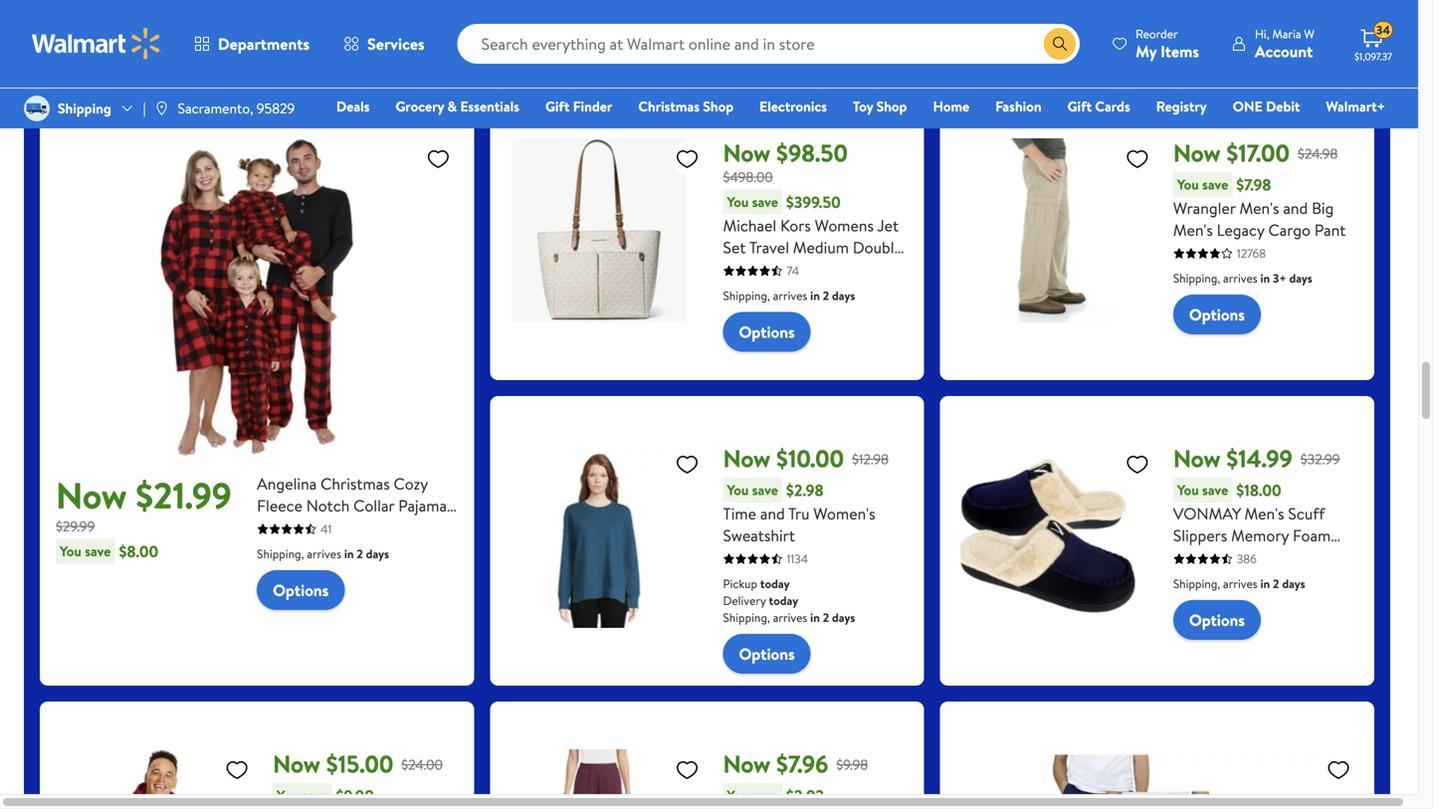 Task type: vqa. For each thing, say whether or not it's contained in the screenshot.
$ in the $24.99 $ 20
no



Task type: describe. For each thing, give the bounding box(es) containing it.
hi, maria w account
[[1255, 25, 1315, 62]]

2 down moccasin
[[1273, 575, 1280, 592]]

men's left legacy
[[1173, 219, 1213, 241]]

items
[[1161, 40, 1199, 62]]

$18.00
[[1237, 479, 1282, 501]]

now $98.50 $498.00 you save $399.50 michael kors womens jet set travel medium double pocket tote non-leather vegan 35f3gtvt3b-149 (vanilla)
[[723, 136, 903, 324]]

my
[[1136, 40, 1157, 62]]

$498.00
[[723, 167, 773, 187]]

options link for now $17.00
[[1173, 295, 1261, 335]]

departments button
[[177, 20, 327, 68]]

74
[[787, 262, 799, 279]]

in for now $14.99
[[1261, 575, 1270, 592]]

|
[[143, 99, 146, 118]]

indoor
[[1304, 568, 1349, 590]]

35f3gtvt3b-
[[770, 280, 867, 302]]

options for now $10.00
[[739, 643, 795, 665]]

one debit
[[1233, 97, 1300, 116]]

now for $14.99
[[1173, 442, 1221, 475]]

house
[[1212, 568, 1256, 590]]

$15.00
[[326, 748, 393, 781]]

michael
[[723, 215, 777, 237]]

days for now $98.50
[[832, 287, 855, 304]]

services button
[[327, 20, 442, 68]]

shipping, arrives in 2 days for now $14.99
[[1173, 575, 1306, 592]]

you save $2.98 time and tru women's sweatshirt
[[723, 479, 876, 547]]

$98.50
[[776, 136, 848, 170]]

women's
[[814, 503, 876, 525]]

pickup
[[723, 575, 758, 592]]

$17.00
[[1227, 136, 1290, 170]]

$10.00
[[776, 442, 844, 475]]

cargo
[[1269, 219, 1311, 241]]

walmart+ link
[[1317, 96, 1395, 117]]

$32.99
[[1301, 449, 1340, 469]]

now $14.99 $32.99
[[1173, 442, 1340, 475]]

95829
[[257, 99, 295, 118]]

2 inside group
[[357, 546, 363, 563]]

1134
[[787, 551, 808, 567]]

non-
[[808, 258, 844, 280]]

arrives inside "now $21.99" group
[[307, 546, 341, 563]]

christmas inside angelina christmas cozy fleece notch collar pajama set with pockets (1-pack)
[[321, 473, 390, 495]]

$24.00
[[401, 755, 443, 774]]

vegan
[[723, 280, 766, 302]]

gift finder
[[545, 97, 613, 116]]

you inside now $98.50 $498.00 you save $399.50 michael kors womens jet set travel medium double pocket tote non-leather vegan 35f3gtvt3b-149 (vanilla)
[[727, 192, 749, 212]]

save for $9.00
[[302, 786, 328, 805]]

you for $7.98
[[1177, 175, 1199, 194]]

arrives for now $14.99
[[1223, 575, 1258, 592]]

men's for now $14.99
[[1245, 503, 1285, 525]]

$7.96
[[776, 748, 829, 781]]

 image for sacramento, 95829
[[154, 101, 170, 116]]

on
[[1202, 547, 1223, 568]]

gift for gift finder
[[545, 97, 570, 116]]

in for now $17.00
[[1261, 270, 1270, 287]]

save inside now $21.99 $29.99 you save $8.00
[[85, 542, 111, 561]]

12768
[[1237, 245, 1266, 262]]

options inside "now $21.99" group
[[273, 579, 329, 601]]

add to favorites list, hanes men's and big men's ecosmart fleece pullover hoodie, sizes s-5xl image
[[225, 758, 249, 782]]

shipping, for now $14.99
[[1173, 575, 1221, 592]]

fashion
[[996, 97, 1042, 116]]

cards
[[1095, 97, 1131, 116]]

shipping, inside "now $21.99" group
[[257, 546, 304, 563]]

$29.99
[[56, 517, 95, 536]]

now for $15.00
[[273, 748, 320, 781]]

now $21.99 group
[[56, 107, 458, 670]]

$8.00
[[119, 541, 158, 563]]

slip
[[1173, 547, 1198, 568]]

and inside "you save $7.98 wrangler men's and big men's legacy cargo pant"
[[1283, 197, 1308, 219]]

now for $7.96
[[723, 748, 771, 781]]

you for $18.00
[[1177, 480, 1199, 500]]

notch
[[306, 495, 350, 517]]

scuff
[[1288, 503, 1325, 525]]

shipping, arrives in 2 days for now $98.50
[[723, 287, 855, 304]]

w
[[1304, 25, 1315, 42]]

you save $9.00
[[277, 785, 374, 807]]

tru
[[789, 503, 810, 525]]

deals link
[[328, 96, 379, 117]]

options left services
[[289, 16, 345, 37]]

pack)
[[392, 517, 429, 539]]

you save $2.02
[[727, 785, 824, 807]]

grocery & essentials
[[396, 97, 520, 116]]

and inside you save $2.98 time and tru women's sweatshirt
[[760, 503, 785, 525]]

$7.98
[[1237, 174, 1272, 196]]

options link for now $10.00
[[723, 634, 811, 674]]

you for $9.00
[[277, 786, 299, 805]]

arrives inside pickup today delivery today shipping, arrives in 2 days
[[773, 609, 808, 626]]

big
[[1312, 197, 1334, 219]]

 image for shipping
[[24, 96, 50, 121]]

save for $18.00
[[1203, 480, 1229, 500]]

one
[[1233, 97, 1263, 116]]

walmart image
[[32, 28, 161, 60]]

set inside angelina christmas cozy fleece notch collar pajama set with pockets (1-pack)
[[257, 517, 280, 539]]

slippers
[[1173, 525, 1228, 547]]

in inside pickup today delivery today shipping, arrives in 2 days
[[810, 609, 820, 626]]

today down 1134
[[760, 575, 790, 592]]

christmas shop link
[[629, 96, 743, 117]]

delivery
[[723, 592, 766, 609]]

add to favorites list, vonmay men's scuff slippers memory foam slip on shoes moccasin style house shoes indoor outdoor image
[[1126, 452, 1150, 477]]

shop for toy shop
[[877, 97, 907, 116]]

christmas shop
[[638, 97, 734, 116]]

men's for now $17.00
[[1240, 197, 1280, 219]]

vonmay
[[1173, 503, 1241, 525]]

memory
[[1231, 525, 1289, 547]]

double
[[853, 237, 903, 258]]

home link
[[924, 96, 979, 117]]

tote
[[774, 258, 804, 280]]

toy shop link
[[844, 96, 916, 117]]

149
[[867, 280, 891, 302]]

$399.50
[[786, 191, 841, 213]]



Task type: locate. For each thing, give the bounding box(es) containing it.
0 vertical spatial christmas
[[638, 97, 700, 116]]

save for $7.98
[[1203, 175, 1229, 194]]

shipping,
[[1173, 270, 1221, 287], [723, 287, 770, 304], [257, 546, 304, 563], [1173, 575, 1221, 592], [723, 609, 770, 626]]

days
[[1290, 270, 1313, 287], [832, 287, 855, 304], [366, 546, 389, 563], [1282, 575, 1306, 592], [832, 609, 855, 626]]

shop
[[703, 97, 734, 116], [877, 97, 907, 116]]

days inside now $17.00 group
[[1290, 270, 1313, 287]]

1 gift from the left
[[545, 97, 570, 116]]

reorder
[[1136, 25, 1178, 42]]

2 down pockets
[[357, 546, 363, 563]]

now for $10.00
[[723, 442, 771, 475]]

options down shipping, arrives in 3+ days at the top right of page
[[1189, 304, 1245, 326]]

0 horizontal spatial and
[[760, 503, 785, 525]]

men's inside you save $18.00 vonmay men's scuff slippers memory foam slip on shoes moccasin style house shoes indoor outdoor
[[1245, 503, 1285, 525]]

services
[[367, 33, 425, 55]]

save left $9.00
[[302, 786, 328, 805]]

christmas
[[638, 97, 700, 116], [321, 473, 390, 495]]

add to favorites list, athletic works women's fleece jogger pants, 28" inseam, sizes xs-xxxl image
[[675, 758, 699, 782]]

grocery
[[396, 97, 444, 116]]

legacy
[[1217, 219, 1265, 241]]

now $21.99 $29.99 you save $8.00
[[56, 470, 232, 563]]

now down registry
[[1173, 136, 1221, 170]]

shipping, down pocket
[[723, 287, 770, 304]]

hi,
[[1255, 25, 1270, 42]]

now for $17.00
[[1173, 136, 1221, 170]]

2 shop from the left
[[877, 97, 907, 116]]

shoes
[[1227, 547, 1268, 568], [1259, 568, 1300, 590]]

options link inside now $17.00 group
[[1173, 295, 1261, 335]]

2 down non-
[[823, 287, 829, 304]]

now $17.00 $24.98
[[1173, 136, 1338, 170]]

days inside "now $21.99" group
[[366, 546, 389, 563]]

you inside now $21.99 $29.99 you save $8.00
[[60, 542, 82, 561]]

you inside "you save $9.00"
[[277, 786, 299, 805]]

christmas up "add to favorites list, michael kors womens jet set travel medium double pocket tote non-leather vegan 35f3gtvt3b-149 (vanilla)" image
[[638, 97, 700, 116]]

add to favorites list, michael kors womens jet set travel medium double pocket tote non-leather vegan 35f3gtvt3b-149 (vanilla) image
[[675, 146, 699, 171]]

in
[[1261, 270, 1270, 287], [810, 287, 820, 304], [344, 546, 354, 563], [1261, 575, 1270, 592], [810, 609, 820, 626]]

save for $2.02
[[752, 786, 778, 805]]

 image right |
[[154, 101, 170, 116]]

you down now $7.96 $9.98
[[727, 786, 749, 805]]

set left travel
[[723, 237, 746, 258]]

0 horizontal spatial shop
[[703, 97, 734, 116]]

arrives down 12768
[[1223, 270, 1258, 287]]

1 vertical spatial set
[[257, 517, 280, 539]]

2 inside now $98.50 group
[[823, 287, 829, 304]]

home
[[933, 97, 970, 116]]

now for $98.50
[[723, 136, 771, 170]]

gift left cards on the right
[[1068, 97, 1092, 116]]

1 vertical spatial and
[[760, 503, 785, 525]]

save inside you save $2.02
[[752, 786, 778, 805]]

shipping, arrives in 3+ days
[[1173, 270, 1313, 287]]

save up michael
[[752, 192, 778, 212]]

0 vertical spatial and
[[1283, 197, 1308, 219]]

2 inside pickup today delivery today shipping, arrives in 2 days
[[823, 609, 829, 626]]

sacramento,
[[178, 99, 253, 118]]

now up vonmay
[[1173, 442, 1221, 475]]

options link inside now $98.50 group
[[723, 312, 811, 352]]

search icon image
[[1052, 36, 1068, 52]]

set
[[723, 237, 746, 258], [257, 517, 280, 539]]

options inside now $98.50 group
[[739, 321, 795, 343]]

$9.00
[[336, 785, 374, 807]]

debit
[[1266, 97, 1300, 116]]

1 vertical spatial shipping, arrives in 2 days
[[257, 546, 389, 563]]

moccasin
[[1272, 547, 1336, 568]]

1 vertical spatial christmas
[[321, 473, 390, 495]]

men's down the $18.00
[[1245, 503, 1285, 525]]

save up vonmay
[[1203, 480, 1229, 500]]

2 gift from the left
[[1068, 97, 1092, 116]]

fleece
[[257, 495, 303, 517]]

add to favorites list, wrangler men's and big men's legacy cargo pant image
[[1126, 146, 1150, 171]]

34
[[1377, 22, 1391, 39]]

now $17.00 group
[[956, 107, 1359, 364]]

you up 'wrangler'
[[1177, 175, 1199, 194]]

save inside you save $2.98 time and tru women's sweatshirt
[[752, 480, 778, 500]]

essentials
[[460, 97, 520, 116]]

in right delivery
[[810, 609, 820, 626]]

shipping, down slip
[[1173, 575, 1221, 592]]

1 horizontal spatial gift
[[1068, 97, 1092, 116]]

electronics link
[[751, 96, 836, 117]]

shipping, inside pickup today delivery today shipping, arrives in 2 days
[[723, 609, 770, 626]]

departments
[[218, 33, 310, 55]]

save up 'wrangler'
[[1203, 175, 1229, 194]]

1 horizontal spatial shipping, arrives in 2 days
[[723, 287, 855, 304]]

save left $2.02
[[752, 786, 778, 805]]

now for $21.99
[[56, 470, 127, 520]]

pocket
[[723, 258, 771, 280]]

fashion link
[[987, 96, 1051, 117]]

add to favorites list, galaxy by harvic 3-pack mens slim fit fleece jogger sweatpants (s-2xl) image
[[1327, 758, 1351, 782]]

options down pickup today delivery today shipping, arrives in 2 days
[[739, 643, 795, 665]]

now $7.96 $9.98
[[723, 748, 868, 781]]

now inside now $98.50 $498.00 you save $399.50 michael kors womens jet set travel medium double pocket tote non-leather vegan 35f3gtvt3b-149 (vanilla)
[[723, 136, 771, 170]]

you save $7.98 wrangler men's and big men's legacy cargo pant
[[1173, 174, 1346, 241]]

2 horizontal spatial shipping, arrives in 2 days
[[1173, 575, 1306, 592]]

options for now $17.00
[[1189, 304, 1245, 326]]

 image left shipping
[[24, 96, 50, 121]]

you inside you save $2.98 time and tru women's sweatshirt
[[727, 480, 749, 500]]

grocery & essentials link
[[387, 96, 529, 117]]

save
[[1203, 175, 1229, 194], [752, 192, 778, 212], [752, 480, 778, 500], [1203, 480, 1229, 500], [85, 542, 111, 561], [302, 786, 328, 805], [752, 786, 778, 805]]

sacramento, 95829
[[178, 99, 295, 118]]

options link down vegan
[[723, 312, 811, 352]]

options link for now $98.50
[[723, 312, 811, 352]]

1 horizontal spatial  image
[[154, 101, 170, 116]]

2 right delivery
[[823, 609, 829, 626]]

0 horizontal spatial set
[[257, 517, 280, 539]]

$2.98
[[786, 479, 824, 501]]

0 vertical spatial set
[[723, 237, 746, 258]]

shop for christmas shop
[[703, 97, 734, 116]]

0 horizontal spatial gift
[[545, 97, 570, 116]]

now $15.00 $24.00
[[273, 748, 443, 781]]

days inside pickup today delivery today shipping, arrives in 2 days
[[832, 609, 855, 626]]

men's down the $7.98
[[1240, 197, 1280, 219]]

0 horizontal spatial shipping, arrives in 2 days
[[257, 546, 389, 563]]

options down with
[[273, 579, 329, 601]]

3+
[[1273, 270, 1287, 287]]

Walmart Site-Wide search field
[[458, 24, 1080, 64]]

reorder my items
[[1136, 25, 1199, 62]]

now $98.50 group
[[506, 107, 908, 364]]

add to favorites list, angelina christmas cozy fleece notch collar pajama set with pockets (1-pack) image
[[426, 146, 450, 171]]

shipping, arrives in 2 days down 74
[[723, 287, 855, 304]]

options inside now $17.00 group
[[1189, 304, 1245, 326]]

you inside you save $2.02
[[727, 786, 749, 805]]

sweatshirt
[[723, 525, 795, 547]]

days inside now $98.50 group
[[832, 287, 855, 304]]

gift
[[545, 97, 570, 116], [1068, 97, 1092, 116]]

now up time
[[723, 442, 771, 475]]

gift finder link
[[536, 96, 621, 117]]

add to favorites list, time and tru women's sweatshirt image
[[675, 452, 699, 477]]

you inside you save $18.00 vonmay men's scuff slippers memory foam slip on shoes moccasin style house shoes indoor outdoor
[[1177, 480, 1199, 500]]

1 horizontal spatial and
[[1283, 197, 1308, 219]]

and left tru
[[760, 503, 785, 525]]

finder
[[573, 97, 613, 116]]

shipping, arrives in 2 days down 386
[[1173, 575, 1306, 592]]

arrives for now $98.50
[[773, 287, 808, 304]]

arrives right delivery
[[773, 609, 808, 626]]

in down non-
[[810, 287, 820, 304]]

toy
[[853, 97, 873, 116]]

you up vonmay
[[1177, 480, 1199, 500]]

$21.99
[[136, 470, 232, 520]]

christmas up pockets
[[321, 473, 390, 495]]

save inside "you save $9.00"
[[302, 786, 328, 805]]

arrives down 74
[[773, 287, 808, 304]]

cozy
[[394, 473, 428, 495]]

shop right toy
[[877, 97, 907, 116]]

save inside now $98.50 $498.00 you save $399.50 michael kors womens jet set travel medium double pocket tote non-leather vegan 35f3gtvt3b-149 (vanilla)
[[752, 192, 778, 212]]

$24.98
[[1298, 144, 1338, 163]]

arrives down 41
[[307, 546, 341, 563]]

shipping, inside now $98.50 group
[[723, 287, 770, 304]]

travel
[[749, 237, 789, 258]]

gift for gift cards
[[1068, 97, 1092, 116]]

options for now $14.99
[[1189, 609, 1245, 631]]

now right "add to favorites list, michael kors womens jet set travel medium double pocket tote non-leather vegan 35f3gtvt3b-149 (vanilla)" image
[[723, 136, 771, 170]]

shipping, down with
[[257, 546, 304, 563]]

gift cards
[[1068, 97, 1131, 116]]

set inside now $98.50 $498.00 you save $399.50 michael kors womens jet set travel medium double pocket tote non-leather vegan 35f3gtvt3b-149 (vanilla)
[[723, 237, 746, 258]]

jet
[[877, 215, 899, 237]]

you left $9.00
[[277, 786, 299, 805]]

you for $2.02
[[727, 786, 749, 805]]

and left big
[[1283, 197, 1308, 219]]

now up you save $2.02
[[723, 748, 771, 781]]

$9.98
[[836, 755, 868, 774]]

today right delivery
[[769, 592, 798, 609]]

shipping, arrives in 2 days inside "now $21.99" group
[[257, 546, 389, 563]]

registry link
[[1147, 96, 1216, 117]]

set left with
[[257, 517, 280, 539]]

shipping, arrives in 2 days down 41
[[257, 546, 389, 563]]

shipping, for now $17.00
[[1173, 270, 1221, 287]]

shipping, inside now $17.00 group
[[1173, 270, 1221, 287]]

shipping, for now $98.50
[[723, 287, 770, 304]]

now up $8.00
[[56, 470, 127, 520]]

with
[[284, 517, 313, 539]]

1 horizontal spatial set
[[723, 237, 746, 258]]

in inside now $98.50 group
[[810, 287, 820, 304]]

arrives down 386
[[1223, 575, 1258, 592]]

registry
[[1156, 97, 1207, 116]]

in inside "now $21.99" group
[[344, 546, 354, 563]]

in for now $98.50
[[810, 287, 820, 304]]

options link inside "now $21.99" group
[[257, 570, 345, 610]]

in down pockets
[[344, 546, 354, 563]]

options link down shipping, arrives in 3+ days at the top right of page
[[1173, 295, 1261, 335]]

(vanilla)
[[723, 302, 778, 324]]

options link left services
[[273, 7, 361, 46]]

arrives inside now $17.00 group
[[1223, 270, 1258, 287]]

shipping, down pickup
[[723, 609, 770, 626]]

options down house
[[1189, 609, 1245, 631]]

gift cards link
[[1059, 96, 1139, 117]]

options down vegan
[[739, 321, 795, 343]]

options link down with
[[257, 570, 345, 610]]

options
[[289, 16, 345, 37], [1189, 304, 1245, 326], [739, 321, 795, 343], [273, 579, 329, 601], [1189, 609, 1245, 631], [739, 643, 795, 665]]

shop left electronics link
[[703, 97, 734, 116]]

you save $18.00 vonmay men's scuff slippers memory foam slip on shoes moccasin style house shoes indoor outdoor
[[1173, 479, 1349, 612]]

options link down pickup today delivery today shipping, arrives in 2 days
[[723, 634, 811, 674]]

now up "you save $9.00"
[[273, 748, 320, 781]]

you down $29.99
[[60, 542, 82, 561]]

0 vertical spatial shipping, arrives in 2 days
[[723, 287, 855, 304]]

days for now $17.00
[[1290, 270, 1313, 287]]

options link down house
[[1173, 600, 1261, 640]]

shipping
[[58, 99, 111, 118]]

shipping, down legacy
[[1173, 270, 1221, 287]]

angelina christmas cozy fleece notch collar pajama set with pockets (1-pack)
[[257, 473, 447, 539]]

2 vertical spatial shipping, arrives in 2 days
[[1173, 575, 1306, 592]]

options link for now $14.99
[[1173, 600, 1261, 640]]

1 horizontal spatial christmas
[[638, 97, 700, 116]]

you inside "you save $7.98 wrangler men's and big men's legacy cargo pant"
[[1177, 175, 1199, 194]]

electronics
[[760, 97, 827, 116]]

save inside "you save $7.98 wrangler men's and big men's legacy cargo pant"
[[1203, 175, 1229, 194]]

 image
[[24, 96, 50, 121], [154, 101, 170, 116]]

1 shop from the left
[[703, 97, 734, 116]]

foam
[[1293, 525, 1331, 547]]

1 horizontal spatial shop
[[877, 97, 907, 116]]

you up time
[[727, 480, 749, 500]]

save up time
[[752, 480, 778, 500]]

0 horizontal spatial christmas
[[321, 473, 390, 495]]

now inside now $21.99 $29.99 you save $8.00
[[56, 470, 127, 520]]

save inside you save $18.00 vonmay men's scuff slippers memory foam slip on shoes moccasin style house shoes indoor outdoor
[[1203, 480, 1229, 500]]

arrives inside now $98.50 group
[[773, 287, 808, 304]]

today
[[760, 575, 790, 592], [769, 592, 798, 609]]

shipping, arrives in 2 days
[[723, 287, 855, 304], [257, 546, 389, 563], [1173, 575, 1306, 592]]

$2.02
[[786, 785, 824, 807]]

you up michael
[[727, 192, 749, 212]]

in left 3+
[[1261, 270, 1270, 287]]

0 horizontal spatial  image
[[24, 96, 50, 121]]

$12.98
[[852, 449, 889, 469]]

pant
[[1315, 219, 1346, 241]]

Search search field
[[458, 24, 1080, 64]]

leather
[[844, 258, 896, 280]]

in right house
[[1261, 575, 1270, 592]]

pockets
[[317, 517, 371, 539]]

pajama
[[398, 495, 447, 517]]

shoes right the on
[[1227, 547, 1268, 568]]

shipping, arrives in 2 days inside now $98.50 group
[[723, 287, 855, 304]]

arrives for now $17.00
[[1223, 270, 1258, 287]]

gift left finder
[[545, 97, 570, 116]]

days for now $14.99
[[1282, 575, 1306, 592]]

now $10.00 $12.98
[[723, 442, 889, 475]]

in inside now $17.00 group
[[1261, 270, 1270, 287]]

options for now $98.50
[[739, 321, 795, 343]]

group
[[506, 0, 908, 59]]

you for $2.98
[[727, 480, 749, 500]]

shoes right house
[[1259, 568, 1300, 590]]

save down $29.99
[[85, 542, 111, 561]]

wrangler
[[1173, 197, 1236, 219]]

save for $2.98
[[752, 480, 778, 500]]



